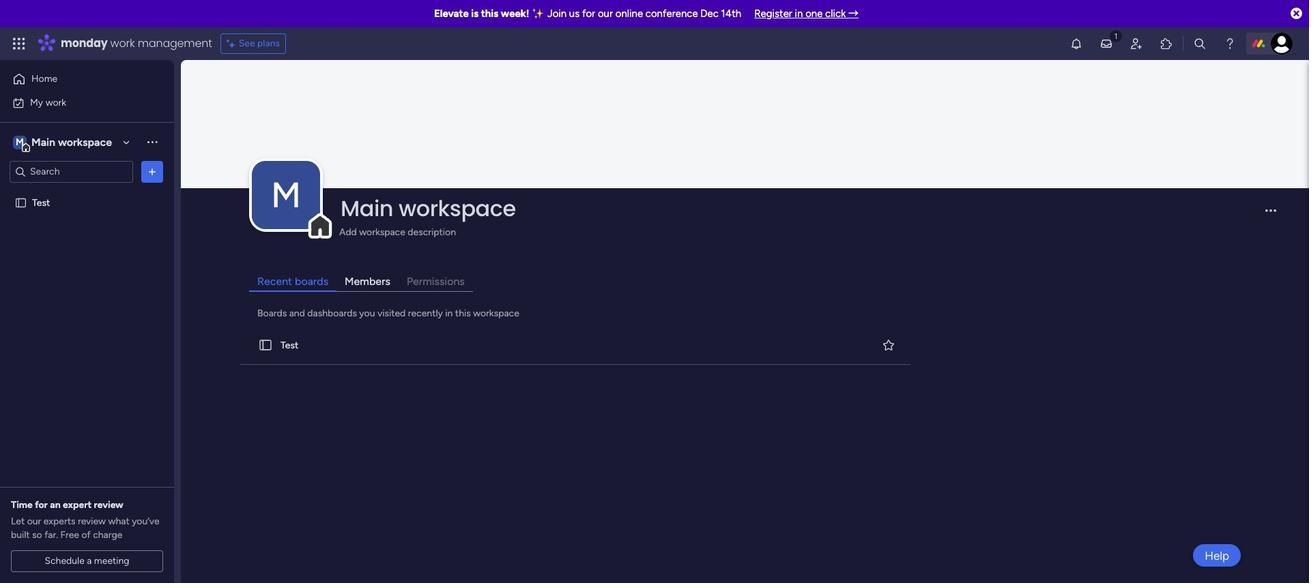 Task type: locate. For each thing, give the bounding box(es) containing it.
main workspace
[[31, 136, 112, 149], [341, 193, 516, 224]]

an
[[50, 500, 61, 512]]

0 horizontal spatial work
[[46, 97, 66, 108]]

test down and on the bottom
[[281, 340, 299, 351]]

main workspace up search in workspace field
[[31, 136, 112, 149]]

main right workspace icon
[[31, 136, 55, 149]]

1 vertical spatial our
[[27, 516, 41, 528]]

permissions
[[407, 275, 465, 288]]

online
[[616, 8, 643, 20]]

help
[[1206, 549, 1230, 563]]

monday work management
[[61, 36, 212, 51]]

what
[[108, 516, 130, 528]]

1 vertical spatial public board image
[[258, 338, 273, 353]]

of
[[82, 530, 91, 542]]

dec
[[701, 8, 719, 20]]

public board image down workspace icon
[[14, 196, 27, 209]]

0 horizontal spatial main
[[31, 136, 55, 149]]

test for public board image within the test "link"
[[281, 340, 299, 351]]

boards
[[295, 275, 329, 288]]

0 horizontal spatial public board image
[[14, 196, 27, 209]]

dashboards
[[308, 308, 357, 320]]

0 vertical spatial test
[[32, 197, 50, 209]]

1 vertical spatial for
[[35, 500, 48, 512]]

workspace
[[58, 136, 112, 149], [399, 193, 516, 224], [359, 227, 406, 238], [473, 308, 520, 320]]

main workspace up description
[[341, 193, 516, 224]]

main inside workspace selection "element"
[[31, 136, 55, 149]]

in
[[795, 8, 804, 20], [446, 308, 453, 320]]

in right the recently
[[446, 308, 453, 320]]

0 vertical spatial work
[[110, 36, 135, 51]]

meeting
[[94, 556, 129, 568]]

notifications image
[[1070, 37, 1084, 51]]

review up of
[[78, 516, 106, 528]]

review
[[94, 500, 123, 512], [78, 516, 106, 528]]

see
[[239, 38, 255, 49]]

1 vertical spatial test
[[281, 340, 299, 351]]

test for public board image within the 'test' list box
[[32, 197, 50, 209]]

m for workspace image
[[271, 174, 301, 217]]

1 horizontal spatial test
[[281, 340, 299, 351]]

v2 ellipsis image
[[1266, 209, 1277, 221]]

this
[[481, 8, 499, 20], [455, 308, 471, 320]]

join
[[548, 8, 567, 20]]

1 horizontal spatial work
[[110, 36, 135, 51]]

1 vertical spatial main workspace
[[341, 193, 516, 224]]

work right monday
[[110, 36, 135, 51]]

register in one click →
[[755, 8, 859, 20]]

m button
[[252, 161, 320, 230]]

1 image
[[1111, 28, 1123, 43]]

members
[[345, 275, 391, 288]]

public board image inside test "link"
[[258, 338, 273, 353]]

1 horizontal spatial our
[[598, 8, 613, 20]]

public board image down boards on the left bottom of page
[[258, 338, 273, 353]]

this right is
[[481, 8, 499, 20]]

apps image
[[1160, 37, 1174, 51]]

test link
[[238, 327, 914, 365]]

this right the recently
[[455, 308, 471, 320]]

public board image
[[14, 196, 27, 209], [258, 338, 273, 353]]

0 horizontal spatial m
[[16, 136, 24, 148]]

options image
[[145, 165, 159, 179]]

14th
[[722, 8, 742, 20]]

m inside workspace icon
[[16, 136, 24, 148]]

0 vertical spatial review
[[94, 500, 123, 512]]

description
[[408, 227, 456, 238]]

search everything image
[[1194, 37, 1208, 51]]

add to favorites image
[[882, 338, 896, 352]]

1 horizontal spatial for
[[583, 8, 596, 20]]

test inside "link"
[[281, 340, 299, 351]]

✨
[[532, 8, 545, 20]]

see plans
[[239, 38, 280, 49]]

test
[[32, 197, 50, 209], [281, 340, 299, 351]]

0 vertical spatial this
[[481, 8, 499, 20]]

0 horizontal spatial for
[[35, 500, 48, 512]]

work
[[110, 36, 135, 51], [46, 97, 66, 108]]

work right 'my'
[[46, 97, 66, 108]]

main up add
[[341, 193, 393, 224]]

1 horizontal spatial m
[[271, 174, 301, 217]]

in left one
[[795, 8, 804, 20]]

for
[[583, 8, 596, 20], [35, 500, 48, 512]]

m for workspace icon
[[16, 136, 24, 148]]

1 vertical spatial m
[[271, 174, 301, 217]]

1 horizontal spatial main workspace
[[341, 193, 516, 224]]

0 horizontal spatial main workspace
[[31, 136, 112, 149]]

visited
[[378, 308, 406, 320]]

time
[[11, 500, 33, 512]]

option
[[0, 191, 174, 193]]

0 vertical spatial in
[[795, 8, 804, 20]]

work inside button
[[46, 97, 66, 108]]

management
[[138, 36, 212, 51]]

my
[[30, 97, 43, 108]]

0 horizontal spatial our
[[27, 516, 41, 528]]

test down search in workspace field
[[32, 197, 50, 209]]

for left an
[[35, 500, 48, 512]]

0 horizontal spatial in
[[446, 308, 453, 320]]

m inside workspace image
[[271, 174, 301, 217]]

test inside list box
[[32, 197, 50, 209]]

workspace inside "element"
[[58, 136, 112, 149]]

our inside time for an expert review let our experts review what you've built so far. free of charge
[[27, 516, 41, 528]]

workspace options image
[[145, 135, 159, 149]]

and
[[289, 308, 305, 320]]

1 vertical spatial this
[[455, 308, 471, 320]]

elevate
[[434, 8, 469, 20]]

0 horizontal spatial this
[[455, 308, 471, 320]]

our up so
[[27, 516, 41, 528]]

register in one click → link
[[755, 8, 859, 20]]

0 vertical spatial main
[[31, 136, 55, 149]]

elevate is this week! ✨ join us for our online conference dec 14th
[[434, 8, 742, 20]]

0 vertical spatial m
[[16, 136, 24, 148]]

1 horizontal spatial main
[[341, 193, 393, 224]]

0 vertical spatial main workspace
[[31, 136, 112, 149]]

main
[[31, 136, 55, 149], [341, 193, 393, 224]]

0 vertical spatial our
[[598, 8, 613, 20]]

1 vertical spatial work
[[46, 97, 66, 108]]

m
[[16, 136, 24, 148], [271, 174, 301, 217]]

our left online
[[598, 8, 613, 20]]

review up what
[[94, 500, 123, 512]]

1 vertical spatial main
[[341, 193, 393, 224]]

experts
[[44, 516, 75, 528]]

recent boards
[[257, 275, 329, 288]]

0 horizontal spatial test
[[32, 197, 50, 209]]

1 horizontal spatial public board image
[[258, 338, 273, 353]]

for right us
[[583, 8, 596, 20]]

our
[[598, 8, 613, 20], [27, 516, 41, 528]]

so
[[32, 530, 42, 542]]

add workspace description
[[339, 227, 456, 238]]

plans
[[258, 38, 280, 49]]

my work
[[30, 97, 66, 108]]

week!
[[501, 8, 530, 20]]

0 vertical spatial public board image
[[14, 196, 27, 209]]

main workspace inside workspace selection "element"
[[31, 136, 112, 149]]



Task type: vqa. For each thing, say whether or not it's contained in the screenshot.
PROJECT in the this project
no



Task type: describe. For each thing, give the bounding box(es) containing it.
1 horizontal spatial this
[[481, 8, 499, 20]]

select product image
[[12, 37, 26, 51]]

conference
[[646, 8, 698, 20]]

invite members image
[[1130, 37, 1144, 51]]

free
[[60, 530, 79, 542]]

monday
[[61, 36, 108, 51]]

→
[[849, 8, 859, 20]]

help button
[[1194, 545, 1242, 568]]

home
[[31, 73, 58, 85]]

let
[[11, 516, 25, 528]]

0 vertical spatial for
[[583, 8, 596, 20]]

built
[[11, 530, 30, 542]]

you've
[[132, 516, 160, 528]]

time for an expert review let our experts review what you've built so far. free of charge
[[11, 500, 160, 542]]

schedule a meeting
[[45, 556, 129, 568]]

workspace image
[[252, 161, 320, 230]]

workspace selection element
[[13, 134, 114, 152]]

one
[[806, 8, 823, 20]]

schedule
[[45, 556, 85, 568]]

us
[[570, 8, 580, 20]]

recently
[[408, 308, 443, 320]]

workspace image
[[13, 135, 27, 150]]

help image
[[1224, 37, 1238, 51]]

charge
[[93, 530, 122, 542]]

home button
[[8, 68, 147, 90]]

add
[[339, 227, 357, 238]]

boards and dashboards you visited recently in this workspace
[[257, 308, 520, 320]]

test list box
[[0, 189, 174, 399]]

recent
[[257, 275, 292, 288]]

Main workspace field
[[337, 193, 1255, 224]]

Search in workspace field
[[29, 164, 114, 180]]

inbox image
[[1100, 37, 1114, 51]]

brad klo image
[[1272, 33, 1294, 55]]

a
[[87, 556, 92, 568]]

1 vertical spatial review
[[78, 516, 106, 528]]

boards
[[257, 308, 287, 320]]

expert
[[63, 500, 92, 512]]

schedule a meeting button
[[11, 551, 163, 573]]

1 horizontal spatial in
[[795, 8, 804, 20]]

work for my
[[46, 97, 66, 108]]

1 vertical spatial in
[[446, 308, 453, 320]]

public board image inside 'test' list box
[[14, 196, 27, 209]]

my work button
[[8, 92, 147, 114]]

for inside time for an expert review let our experts review what you've built so far. free of charge
[[35, 500, 48, 512]]

register
[[755, 8, 793, 20]]

see plans button
[[220, 33, 286, 54]]

is
[[471, 8, 479, 20]]

click
[[826, 8, 846, 20]]

work for monday
[[110, 36, 135, 51]]

far.
[[45, 530, 58, 542]]

you
[[359, 308, 375, 320]]



